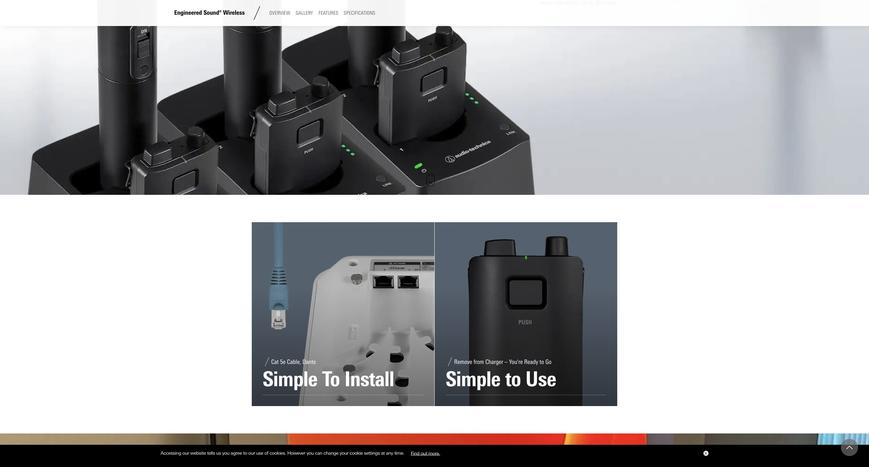 Task type: locate. For each thing, give the bounding box(es) containing it.
dante
[[303, 359, 316, 366]]

tells
[[207, 451, 215, 456]]

–
[[505, 359, 508, 366]]

1 simple from the left
[[263, 367, 318, 392]]

overview
[[270, 10, 291, 16]]

out
[[421, 451, 428, 456]]

simple
[[263, 367, 318, 392], [446, 367, 501, 392]]

audio-technica | engineered sound® wireless microphone system image
[[0, 434, 870, 468]]

you
[[222, 451, 230, 456], [307, 451, 314, 456]]

2 horizontal spatial to
[[540, 359, 545, 366]]

you left can
[[307, 451, 314, 456]]

simple down from
[[446, 367, 501, 392]]

0 horizontal spatial you
[[222, 451, 230, 456]]

however
[[288, 451, 306, 456]]

2 you from the left
[[307, 451, 314, 456]]

1 horizontal spatial our
[[249, 451, 255, 456]]

cable,
[[287, 359, 301, 366]]

more.
[[429, 451, 441, 456]]

at
[[381, 451, 385, 456]]

accessing
[[161, 451, 181, 456]]

install
[[345, 367, 394, 392]]

simple down "cat 5e cable, dante"
[[263, 367, 318, 392]]

1 our from the left
[[183, 451, 189, 456]]

0 horizontal spatial to
[[243, 451, 247, 456]]

1 horizontal spatial you
[[307, 451, 314, 456]]

to right the agree
[[243, 451, 247, 456]]

time.
[[395, 451, 405, 456]]

1 vertical spatial to
[[506, 367, 521, 392]]

cross image
[[705, 453, 708, 455]]

0 horizontal spatial simple
[[263, 367, 318, 392]]

features
[[319, 10, 339, 16]]

2 simple from the left
[[446, 367, 501, 392]]

to down the you're
[[506, 367, 521, 392]]

you right us
[[222, 451, 230, 456]]

accessing our website tells us you agree to our use of cookies. however you can change your cookie settings at any time.
[[161, 451, 406, 456]]

our
[[183, 451, 189, 456], [249, 451, 255, 456]]

simple to use
[[446, 367, 557, 392]]

1 horizontal spatial simple
[[446, 367, 501, 392]]

our left use in the bottom of the page
[[249, 451, 255, 456]]

find
[[411, 451, 420, 456]]

find out more.
[[411, 451, 441, 456]]

arrow up image
[[847, 445, 853, 451]]

ready
[[525, 359, 539, 366]]

0 vertical spatial to
[[540, 359, 545, 366]]

to
[[540, 359, 545, 366], [506, 367, 521, 392], [243, 451, 247, 456]]

0 horizontal spatial our
[[183, 451, 189, 456]]

engineered sound® wireless
[[174, 9, 245, 17]]

simple for simple to use
[[446, 367, 501, 392]]

settings
[[364, 451, 380, 456]]

specifications
[[344, 10, 376, 16]]

find out more. link
[[406, 448, 446, 459]]

can
[[315, 451, 323, 456]]

1 horizontal spatial to
[[506, 367, 521, 392]]

to left go
[[540, 359, 545, 366]]

agree
[[231, 451, 242, 456]]

change
[[324, 451, 339, 456]]

cat
[[271, 359, 279, 366]]

our left website
[[183, 451, 189, 456]]



Task type: vqa. For each thing, say whether or not it's contained in the screenshot.
arrow up Image
yes



Task type: describe. For each thing, give the bounding box(es) containing it.
divider line image
[[250, 6, 264, 20]]

use
[[256, 451, 264, 456]]

sound®
[[204, 9, 222, 17]]

us
[[216, 451, 221, 456]]

1 you from the left
[[222, 451, 230, 456]]

any
[[386, 451, 394, 456]]

website
[[190, 451, 206, 456]]

cat 5e cable, dante
[[271, 359, 316, 366]]

gallery
[[296, 10, 313, 16]]

use
[[526, 367, 557, 392]]

you're
[[510, 359, 523, 366]]

5e
[[280, 359, 286, 366]]

charger
[[486, 359, 504, 366]]

from
[[474, 359, 484, 366]]

wireless
[[223, 9, 245, 17]]

engineered
[[174, 9, 202, 17]]

cookie
[[350, 451, 363, 456]]

remove from charger – you're ready to go
[[455, 359, 552, 366]]

your
[[340, 451, 349, 456]]

simple for simple to install
[[263, 367, 318, 392]]

cookies.
[[270, 451, 286, 456]]

go
[[546, 359, 552, 366]]

to
[[322, 367, 340, 392]]

2 vertical spatial to
[[243, 451, 247, 456]]

remove
[[455, 359, 473, 366]]

simple to install
[[263, 367, 394, 392]]

2 our from the left
[[249, 451, 255, 456]]

of
[[265, 451, 269, 456]]



